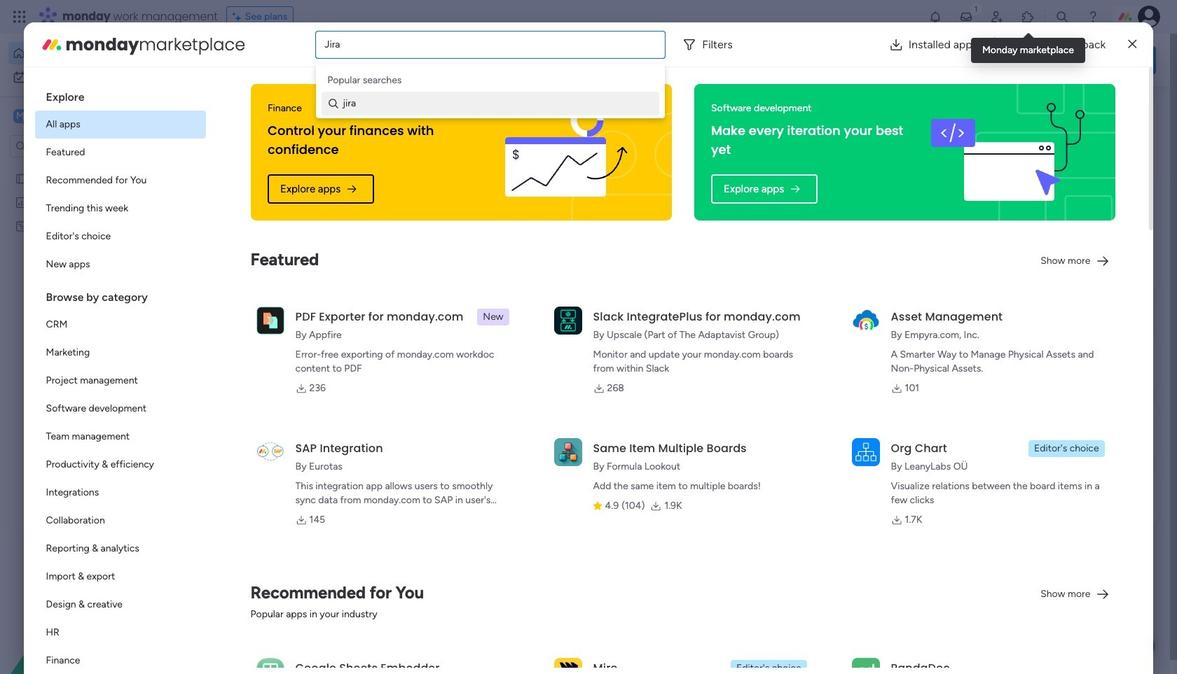 Task type: describe. For each thing, give the bounding box(es) containing it.
monday marketplace image
[[1021, 10, 1035, 24]]

contact sales element
[[946, 469, 1156, 525]]

workspace selection element
[[13, 108, 117, 126]]

0 vertical spatial lottie animation element
[[549, 34, 943, 87]]

update feed image
[[959, 10, 973, 24]]

1 vertical spatial lottie animation image
[[0, 533, 179, 675]]

Dropdown input text field
[[325, 39, 341, 50]]

1 vertical spatial lottie animation element
[[0, 533, 179, 675]]

1 heading from the top
[[35, 78, 206, 111]]

jacob simon image
[[1138, 6, 1160, 28]]

2 banner logo image from the left
[[917, 84, 1099, 221]]

workspace image
[[13, 109, 27, 124]]

quick search results list box
[[217, 131, 912, 317]]

workspace image
[[240, 568, 273, 602]]

invite members image
[[990, 10, 1004, 24]]



Task type: locate. For each thing, give the bounding box(es) containing it.
Search in workspace field
[[29, 138, 117, 154]]

dapulse x slim image
[[1128, 36, 1137, 53]]

1 horizontal spatial lottie animation image
[[549, 34, 943, 87]]

1 image
[[970, 1, 982, 16]]

1 horizontal spatial lottie animation element
[[549, 34, 943, 87]]

v2 bolt switch image
[[1066, 52, 1075, 68]]

search everything image
[[1055, 10, 1069, 24]]

templates image image
[[959, 106, 1143, 202]]

app logo image
[[256, 307, 284, 335], [554, 307, 582, 335], [852, 307, 880, 335], [256, 438, 284, 466], [554, 438, 582, 466], [852, 438, 880, 466]]

2 heading from the top
[[35, 279, 206, 311]]

see plans image
[[232, 9, 245, 25]]

0 vertical spatial heading
[[35, 78, 206, 111]]

lottie animation element
[[549, 34, 943, 87], [0, 533, 179, 675]]

heading
[[35, 78, 206, 111], [35, 279, 206, 311]]

v2 user feedback image
[[957, 52, 968, 68]]

0 horizontal spatial banner logo image
[[473, 84, 655, 221]]

list box
[[35, 78, 206, 675], [0, 164, 179, 427]]

0 vertical spatial lottie animation image
[[549, 34, 943, 87]]

1 banner logo image from the left
[[473, 84, 655, 221]]

notifications image
[[928, 10, 942, 24]]

public dashboard image
[[15, 195, 28, 209]]

select product image
[[13, 10, 27, 24]]

0 horizontal spatial lottie animation image
[[0, 533, 179, 675]]

1 horizontal spatial banner logo image
[[917, 84, 1099, 221]]

lottie animation image
[[549, 34, 943, 87], [0, 533, 179, 675]]

help image
[[1086, 10, 1100, 24]]

0 horizontal spatial lottie animation element
[[0, 533, 179, 675]]

banner logo image
[[473, 84, 655, 221], [917, 84, 1099, 221]]

option
[[8, 42, 170, 64], [8, 66, 170, 88], [35, 111, 206, 139], [35, 139, 206, 167], [0, 166, 179, 169], [35, 167, 206, 195], [35, 195, 206, 223], [35, 223, 206, 251], [35, 251, 206, 279], [35, 311, 206, 339], [35, 339, 206, 367], [35, 367, 206, 395], [35, 395, 206, 423], [35, 423, 206, 451], [35, 451, 206, 479], [35, 479, 206, 507], [35, 507, 206, 535], [35, 535, 206, 563], [35, 563, 206, 591], [35, 591, 206, 619], [35, 619, 206, 647], [35, 647, 206, 675]]

getting started element
[[946, 335, 1156, 391]]

1 vertical spatial heading
[[35, 279, 206, 311]]

public board image
[[234, 256, 249, 271]]

public board image
[[15, 172, 28, 185]]

component image
[[283, 589, 295, 601]]

monday marketplace image
[[40, 33, 63, 56]]



Task type: vqa. For each thing, say whether or not it's contained in the screenshot.
Help Center element
no



